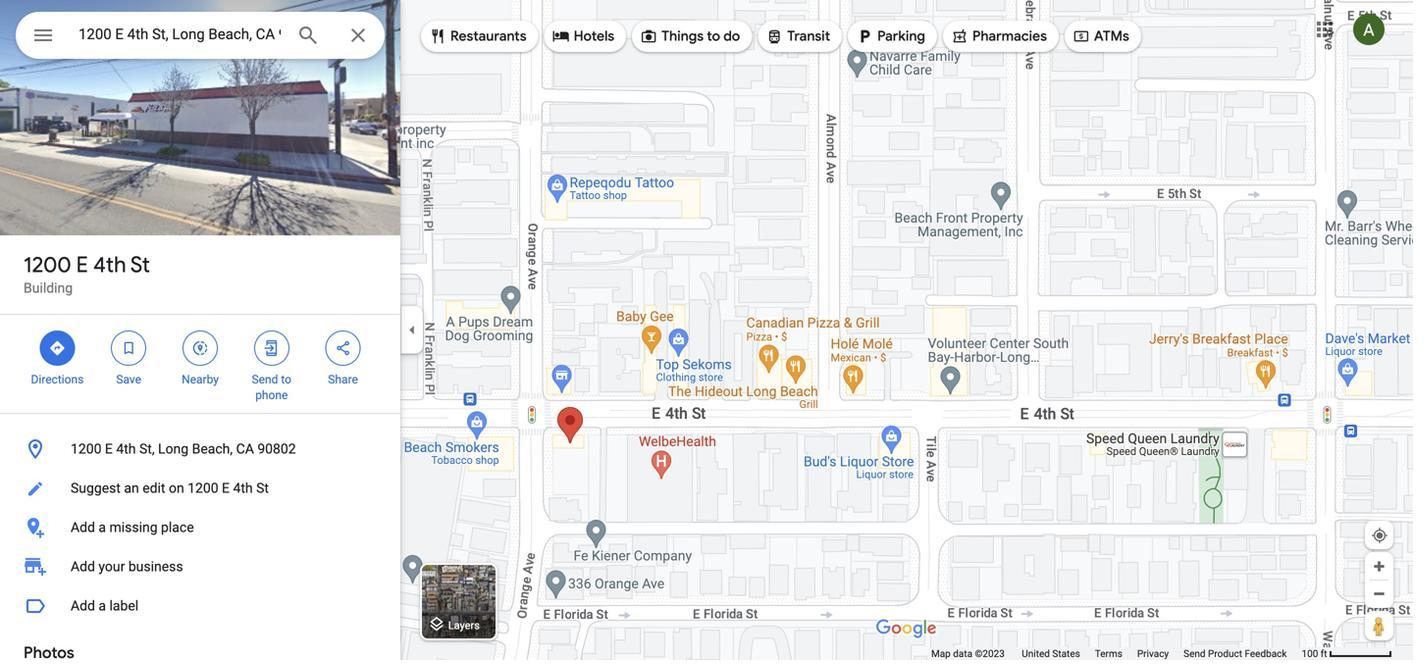 Task type: locate. For each thing, give the bounding box(es) containing it.
a
[[99, 520, 106, 536], [99, 598, 106, 615]]

data
[[954, 648, 973, 660]]


[[552, 26, 570, 47]]

4th left the st,
[[116, 441, 136, 458]]

add a label
[[71, 598, 139, 615]]

4th down ca on the bottom left of the page
[[233, 481, 253, 497]]

none field inside 1200 e 4th st, long beach, ca 90802 field
[[79, 23, 281, 46]]

2 vertical spatial add
[[71, 598, 95, 615]]

1 vertical spatial add
[[71, 559, 95, 575]]

1200 inside 1200 e 4th st building
[[24, 251, 71, 279]]

3 add from the top
[[71, 598, 95, 615]]

a left label in the bottom of the page
[[99, 598, 106, 615]]

terms button
[[1095, 648, 1123, 661]]

0 vertical spatial st
[[131, 251, 150, 279]]

send inside button
[[1184, 648, 1206, 660]]

1200
[[24, 251, 71, 279], [71, 441, 102, 458], [188, 481, 219, 497]]

1 vertical spatial to
[[281, 373, 292, 387]]

on
[[169, 481, 184, 497]]

 hotels
[[552, 26, 615, 47]]

1 horizontal spatial st
[[256, 481, 269, 497]]

send left the product
[[1184, 648, 1206, 660]]

google maps element
[[0, 0, 1414, 661]]

0 horizontal spatial send
[[252, 373, 278, 387]]

0 vertical spatial to
[[707, 27, 721, 45]]

1 add from the top
[[71, 520, 95, 536]]

4th up 
[[93, 251, 126, 279]]

1 a from the top
[[99, 520, 106, 536]]

map data ©2023
[[932, 648, 1008, 660]]

add down suggest
[[71, 520, 95, 536]]

1200 e 4th st, long beach, ca 90802 button
[[0, 430, 401, 469]]

st
[[131, 251, 150, 279], [256, 481, 269, 497]]

add for add a missing place
[[71, 520, 95, 536]]

google account: angela cha  
(angela.cha@adept.ai) image
[[1354, 14, 1385, 45]]

states
[[1053, 648, 1081, 660]]


[[48, 338, 66, 359]]

1 vertical spatial e
[[105, 441, 113, 458]]

4th
[[93, 251, 126, 279], [116, 441, 136, 458], [233, 481, 253, 497]]

do
[[724, 27, 741, 45]]

send for send to phone
[[252, 373, 278, 387]]

add left label in the bottom of the page
[[71, 598, 95, 615]]

send inside send to phone
[[252, 373, 278, 387]]


[[191, 338, 209, 359]]

add left the 'your'
[[71, 559, 95, 575]]

layers
[[448, 620, 480, 632]]

1 vertical spatial 1200
[[71, 441, 102, 458]]

zoom out image
[[1373, 587, 1387, 602]]

product
[[1209, 648, 1243, 660]]

beach,
[[192, 441, 233, 458]]

4th inside 1200 e 4th st building
[[93, 251, 126, 279]]


[[31, 21, 55, 50]]

0 vertical spatial add
[[71, 520, 95, 536]]

privacy
[[1138, 648, 1169, 660]]

save
[[116, 373, 141, 387]]

0 horizontal spatial e
[[76, 251, 88, 279]]

footer
[[932, 648, 1302, 661]]

to up phone
[[281, 373, 292, 387]]

add
[[71, 520, 95, 536], [71, 559, 95, 575], [71, 598, 95, 615]]

e for st
[[76, 251, 88, 279]]

e
[[76, 251, 88, 279], [105, 441, 113, 458], [222, 481, 230, 497]]

1 horizontal spatial e
[[105, 441, 113, 458]]

1200 e 4th st, long beach, ca 90802
[[71, 441, 296, 458]]

nearby
[[182, 373, 219, 387]]

privacy button
[[1138, 648, 1169, 661]]

e for st,
[[105, 441, 113, 458]]

1200 right on
[[188, 481, 219, 497]]


[[640, 26, 658, 47]]

to left do
[[707, 27, 721, 45]]

100 ft
[[1302, 648, 1328, 660]]

2 vertical spatial 1200
[[188, 481, 219, 497]]

collapse side panel image
[[402, 320, 423, 341]]

a left missing
[[99, 520, 106, 536]]

0 horizontal spatial st
[[131, 251, 150, 279]]

0 vertical spatial e
[[76, 251, 88, 279]]

send product feedback
[[1184, 648, 1288, 660]]

1200 E 4th St, Long Beach, CA 90802 field
[[16, 12, 385, 59]]

2 a from the top
[[99, 598, 106, 615]]

0 vertical spatial a
[[99, 520, 106, 536]]

hotels
[[574, 27, 615, 45]]

add inside button
[[71, 520, 95, 536]]


[[120, 338, 138, 359]]

1 vertical spatial a
[[99, 598, 106, 615]]

a inside button
[[99, 520, 106, 536]]


[[856, 26, 874, 47]]

1 vertical spatial send
[[1184, 648, 1206, 660]]

1 vertical spatial st
[[256, 481, 269, 497]]

building
[[24, 280, 73, 297]]

1 horizontal spatial to
[[707, 27, 721, 45]]

1200 up "building" on the left top of the page
[[24, 251, 71, 279]]

 pharmacies
[[951, 26, 1047, 47]]

to
[[707, 27, 721, 45], [281, 373, 292, 387]]

share
[[328, 373, 358, 387]]

0 vertical spatial 1200
[[24, 251, 71, 279]]

st down 90802
[[256, 481, 269, 497]]

add a missing place button
[[0, 509, 401, 548]]

2 add from the top
[[71, 559, 95, 575]]

e inside 1200 e 4th st building
[[76, 251, 88, 279]]

ft
[[1321, 648, 1328, 660]]

0 vertical spatial 4th
[[93, 251, 126, 279]]

add inside button
[[71, 598, 95, 615]]

100
[[1302, 648, 1319, 660]]

1 horizontal spatial send
[[1184, 648, 1206, 660]]

send to phone
[[252, 373, 292, 403]]

business
[[128, 559, 183, 575]]

feedback
[[1245, 648, 1288, 660]]

send product feedback button
[[1184, 648, 1288, 661]]

edit
[[143, 481, 165, 497]]

st,
[[139, 441, 155, 458]]

footer inside google maps 'element'
[[932, 648, 1302, 661]]

add a missing place
[[71, 520, 194, 536]]

1200 e 4th st main content
[[0, 0, 401, 661]]

2 vertical spatial e
[[222, 481, 230, 497]]

 atms
[[1073, 26, 1130, 47]]

add your business link
[[0, 548, 401, 587]]

send up phone
[[252, 373, 278, 387]]


[[429, 26, 447, 47]]

footer containing map data ©2023
[[932, 648, 1302, 661]]

0 horizontal spatial to
[[281, 373, 292, 387]]

None field
[[79, 23, 281, 46]]

st up 
[[131, 251, 150, 279]]

1200 up suggest
[[71, 441, 102, 458]]

map
[[932, 648, 951, 660]]

©2023
[[975, 648, 1005, 660]]

0 vertical spatial send
[[252, 373, 278, 387]]

send
[[252, 373, 278, 387], [1184, 648, 1206, 660]]

st inside button
[[256, 481, 269, 497]]

a inside button
[[99, 598, 106, 615]]

add for add a label
[[71, 598, 95, 615]]

united states
[[1022, 648, 1081, 660]]

transit
[[788, 27, 831, 45]]

st inside 1200 e 4th st building
[[131, 251, 150, 279]]

1 vertical spatial 4th
[[116, 441, 136, 458]]



Task type: describe. For each thing, give the bounding box(es) containing it.
phone
[[255, 389, 288, 403]]

show street view coverage image
[[1366, 612, 1394, 641]]

send for send product feedback
[[1184, 648, 1206, 660]]

4th for st,
[[116, 441, 136, 458]]

show your location image
[[1372, 527, 1389, 545]]

pharmacies
[[973, 27, 1047, 45]]

 transit
[[766, 26, 831, 47]]

add a label button
[[0, 587, 401, 626]]

add for add your business
[[71, 559, 95, 575]]

zoom in image
[[1373, 560, 1387, 574]]

a for missing
[[99, 520, 106, 536]]

100 ft button
[[1302, 648, 1393, 660]]

to inside send to phone
[[281, 373, 292, 387]]


[[766, 26, 784, 47]]

an
[[124, 481, 139, 497]]

1200 for st
[[24, 251, 71, 279]]

actions for 1200 e 4th st region
[[0, 315, 401, 413]]

place
[[161, 520, 194, 536]]

add your business
[[71, 559, 183, 575]]

your
[[99, 559, 125, 575]]

suggest an edit on 1200 e 4th st button
[[0, 469, 401, 509]]


[[263, 338, 281, 359]]

missing
[[109, 520, 158, 536]]

label
[[109, 598, 139, 615]]

suggest
[[71, 481, 121, 497]]

1200 for st,
[[71, 441, 102, 458]]

suggest an edit on 1200 e 4th st
[[71, 481, 269, 497]]

parking
[[878, 27, 926, 45]]

90802
[[258, 441, 296, 458]]


[[1073, 26, 1091, 47]]

united states button
[[1022, 648, 1081, 661]]

2 horizontal spatial e
[[222, 481, 230, 497]]

a for label
[[99, 598, 106, 615]]

restaurants
[[451, 27, 527, 45]]

4th for st
[[93, 251, 126, 279]]

2 vertical spatial 4th
[[233, 481, 253, 497]]

ca
[[236, 441, 254, 458]]

 button
[[16, 12, 71, 63]]

 parking
[[856, 26, 926, 47]]

things
[[662, 27, 704, 45]]

 restaurants
[[429, 26, 527, 47]]

united
[[1022, 648, 1050, 660]]

to inside  things to do
[[707, 27, 721, 45]]

1200 e 4th st building
[[24, 251, 150, 297]]

long
[[158, 441, 189, 458]]

atms
[[1095, 27, 1130, 45]]

directions
[[31, 373, 84, 387]]


[[951, 26, 969, 47]]

 things to do
[[640, 26, 741, 47]]

terms
[[1095, 648, 1123, 660]]


[[334, 338, 352, 359]]

 search field
[[16, 12, 385, 63]]



Task type: vqa. For each thing, say whether or not it's contained in the screenshot.


